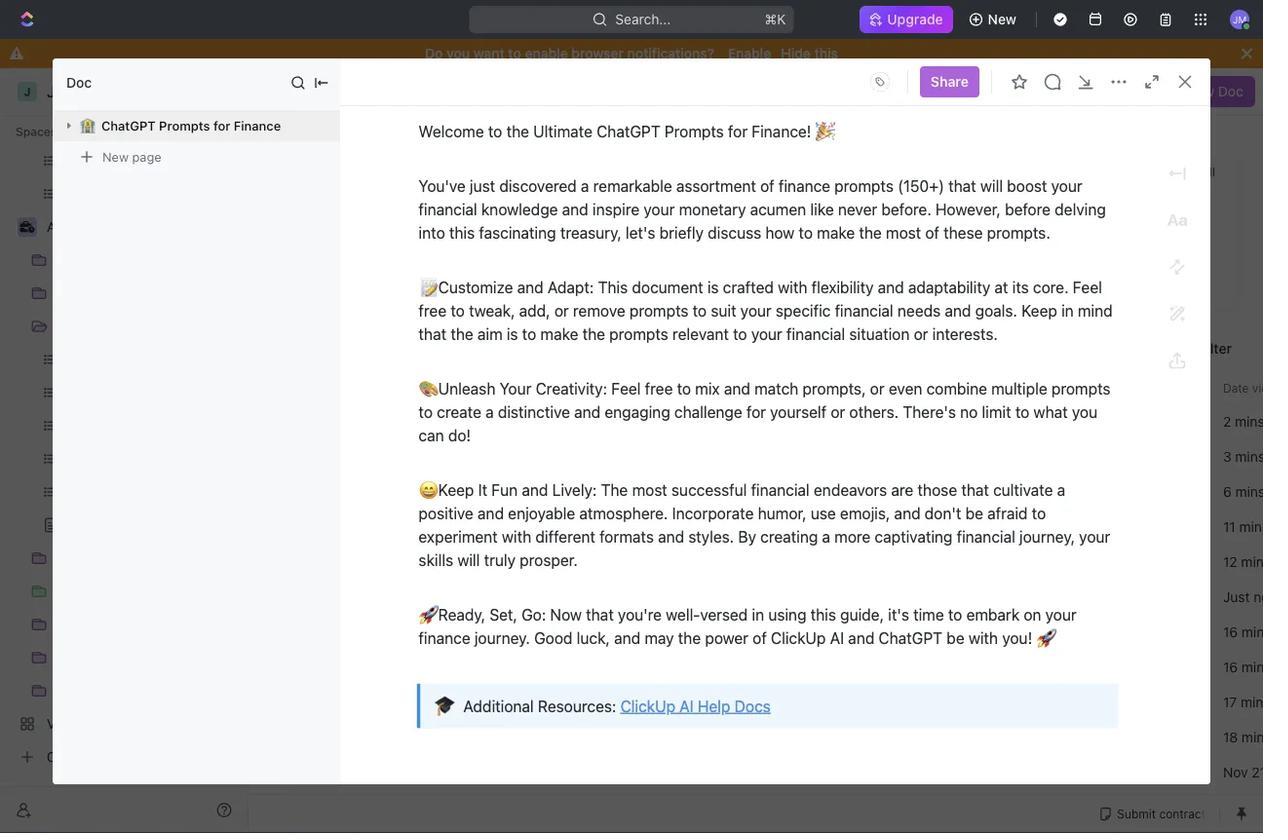 Task type: locate. For each thing, give the bounding box(es) containing it.
let's
[[626, 223, 655, 242]]

keep inside the 😄 keep it fun and lively: the most successful financial endeavors are those that cultivate a positive and enjoyable atmosphere. incorporate humor, use emojis, and don't be afraid to experiment with different formats and styles. by creating a more captivating financial journey, your skills will truly prosper.
[[438, 480, 474, 499]]

docs inside tab list
[[357, 344, 390, 360]]

new down the projects link
[[102, 150, 129, 164]]

0 horizontal spatial make
[[540, 325, 578, 343]]

see all button
[[1170, 160, 1223, 183]]

keep down core.
[[1022, 301, 1057, 320]]

0 vertical spatial finance
[[779, 176, 830, 195]]

favorites
[[624, 162, 691, 181], [348, 230, 405, 246]]

keep inside the "📝 customize and adapt: this document is crafted with flexibility and adaptability at its core. feel free to tweak, add, or remove prompts to suit your specific financial needs and goals. keep in mind that the aim is to make the prompts relevant to your financial situation or interests."
[[1022, 301, 1057, 320]]

this inside you've just discovered a remarkable assortment of finance prompts (150+) that will boost your financial knowledge and inspire your monetary acumen like never before. however, before delving into this fascinating treasury, let's briefly discuss how to make the most of these prompts.
[[449, 223, 475, 242]]

🚀 down the on
[[1036, 629, 1052, 647]]

1 horizontal spatial scope of work
[[666, 624, 758, 640]]

that up shared
[[419, 325, 446, 343]]

2 6 from the left
[[1223, 483, 1232, 499]]

mins for 6 mins ago
[[1079, 483, 1109, 499]]

18 for 18 mins ago
[[1067, 729, 1082, 745]]

1 for client 1 scope of work docs
[[359, 659, 365, 675]]

1 vertical spatial will
[[457, 551, 480, 569]]

4 row from the top
[[272, 472, 1263, 511]]

never
[[838, 200, 877, 218]]

0 vertical spatial no
[[960, 403, 978, 421]]

5 row from the top
[[272, 507, 1263, 546]]

ago down 6 mins ago
[[1117, 519, 1140, 535]]

meeting inside button
[[318, 589, 370, 605]]

tree
[[8, 46, 240, 773]]

1 vertical spatial keep
[[438, 480, 474, 499]]

the
[[506, 122, 529, 140], [859, 223, 882, 242], [451, 325, 473, 343], [582, 325, 605, 343], [678, 629, 701, 647]]

1 vertical spatial 5
[[449, 483, 457, 499]]

min for postsale engagements
[[1241, 694, 1263, 710]]

financial down afraid
[[957, 527, 1015, 546]]

or down adapt:
[[554, 301, 569, 320]]

financial down specific
[[787, 325, 845, 343]]

additional resources: clickup ai help docs
[[463, 697, 771, 715]]

prompts up never on the top right of the page
[[835, 176, 894, 195]]

untitled up prompts.
[[979, 198, 1029, 214]]

of down resource
[[362, 764, 375, 780]]

- for invoicing
[[841, 519, 847, 535]]

mins down date vie
[[1235, 413, 1263, 429]]

1 18 from the left
[[1067, 729, 1082, 745]]

0 horizontal spatial scope of work
[[318, 764, 412, 780]]

docs right 'search'
[[1122, 83, 1155, 99]]

resource management button
[[296, 685, 623, 720]]

management inside resource management button
[[382, 694, 466, 710]]

🎨
[[419, 379, 434, 398]]

2 row from the top
[[272, 402, 1263, 441]]

5 for project notes
[[429, 413, 437, 429]]

6 for 6 mins ago
[[1067, 483, 1076, 499]]

2 18 from the left
[[1223, 729, 1238, 745]]

0 vertical spatial 5
[[429, 413, 437, 429]]

2 horizontal spatial 1
[[706, 483, 712, 499]]

new for new page
[[102, 150, 129, 164]]

client up resource
[[318, 659, 355, 675]]

how
[[765, 223, 795, 242]]

table containing project notes
[[272, 372, 1263, 826]]

3 - from the top
[[841, 519, 847, 535]]

0 vertical spatial 🚀
[[419, 605, 434, 624]]

go:
[[522, 605, 546, 624]]

favorites down welcome to the ultimate chatgpt prompts for finance! 🎉
[[624, 162, 691, 181]]

0 vertical spatial keep
[[1022, 301, 1057, 320]]

no right just at right
[[1254, 589, 1263, 605]]

0 horizontal spatial 5
[[429, 413, 437, 429]]

financial up humor,
[[751, 480, 810, 499]]

1 meeting minutes from the top
[[318, 483, 425, 499]]

management inside agency management link
[[98, 219, 180, 235]]

0 horizontal spatial keep
[[438, 480, 474, 499]]

a right discovered
[[581, 176, 589, 195]]

projects right spaces
[[58, 119, 110, 135]]

0 horizontal spatial projects
[[58, 119, 110, 135]]

0 horizontal spatial date
[[1067, 382, 1093, 395]]

management down engagements
[[716, 729, 799, 745]]

projects link
[[58, 112, 185, 143]]

0 vertical spatial with
[[778, 278, 807, 296]]

1 horizontal spatial ai
[[830, 629, 844, 647]]

the inside you've just discovered a remarkable assortment of finance prompts (150+) that will boost your financial knowledge and inspire your monetary acumen like never before. however, before delving into this fascinating treasury, let's briefly discuss how to make the most of these prompts.
[[859, 223, 882, 242]]

is up suit
[[707, 278, 719, 296]]

that up however, on the right of the page
[[948, 176, 976, 195]]

doc down jm dropdown button
[[1218, 83, 1244, 99]]

scope up client 1 scope of work docs
[[371, 624, 411, 640]]

make up workspace
[[540, 325, 578, 343]]

11 for 11 mins ago
[[1067, 519, 1080, 535]]

11 for 11 mins
[[1223, 519, 1236, 535]]

min up '21'
[[1242, 729, 1263, 745]]

1 horizontal spatial with
[[778, 278, 807, 296]]

2 horizontal spatial management
[[716, 729, 799, 745]]

finance
[[234, 118, 281, 133]]

1 horizontal spatial 2
[[525, 624, 533, 640]]

mins down 17 mins ago
[[1086, 729, 1115, 745]]

2 vertical spatial with
[[969, 629, 998, 647]]

truly
[[484, 551, 516, 569]]

search docs
[[1073, 83, 1155, 99]]

&
[[707, 519, 717, 535]]

most down before.
[[886, 223, 921, 242]]

your down 6 mins ago
[[1079, 527, 1110, 546]]

0 horizontal spatial with
[[502, 527, 531, 546]]

row containing invoices
[[272, 507, 1263, 546]]

of inside scope of work button
[[362, 764, 375, 780]]

date inside date vie button
[[1223, 382, 1249, 395]]

1 horizontal spatial agency
[[666, 729, 713, 745]]

be inside 🚀 ready, set, go: now that you're well-versed in using this guide, it's time to embark on your finance journey. good luck, and may the power of clickup ai and chatgpt be with you! 🚀
[[947, 629, 965, 647]]

table
[[272, 372, 1263, 826]]

to right time at bottom right
[[948, 605, 962, 624]]

finance down ready,
[[419, 629, 470, 647]]

boost
[[1007, 176, 1047, 195]]

1 vertical spatial nov
[[1223, 764, 1248, 780]]

meeting up invoices
[[318, 483, 370, 499]]

notes left can
[[367, 413, 405, 429]]

1 meeting from the top
[[318, 483, 370, 499]]

workspace
[[533, 344, 605, 360]]

4 - from the top
[[841, 624, 847, 640]]

goals.
[[975, 301, 1017, 320]]

2 vertical spatial this
[[811, 605, 836, 624]]

make
[[817, 223, 855, 242], [540, 325, 578, 343]]

be left you! on the bottom right
[[947, 629, 965, 647]]

upgrade
[[887, 11, 943, 27]]

0 vertical spatial make
[[817, 223, 855, 242]]

1 horizontal spatial no
[[1254, 589, 1263, 605]]

this
[[814, 45, 838, 61], [449, 223, 475, 242], [811, 605, 836, 624]]

client for client 2 scope of work docs
[[318, 624, 355, 640]]

1 horizontal spatial 12
[[1223, 554, 1237, 570]]

0 horizontal spatial 6
[[1067, 483, 1076, 499]]

min
[[1241, 554, 1263, 570], [1242, 624, 1263, 640], [1242, 659, 1263, 675], [1241, 694, 1263, 710], [1242, 729, 1263, 745]]

1 vertical spatial agency
[[666, 729, 713, 745]]

1 vertical spatial meeting minutes
[[318, 589, 425, 605]]

0 vertical spatial client
[[666, 483, 702, 499]]

1 horizontal spatial is
[[707, 278, 719, 296]]

minutes for just no
[[374, 589, 425, 605]]

0 vertical spatial agency management
[[47, 219, 180, 235]]

or down prompts,
[[831, 403, 845, 421]]

6 for 6 mins
[[1223, 483, 1232, 499]]

0 vertical spatial free
[[419, 301, 447, 320]]

2 minutes from the top
[[374, 589, 425, 605]]

free inside 🎨 unleash your creativity: feel free to mix and match prompts, or even combine multiple prompts to create a distinctive and engaging challenge for yourself or others. there's no limit to what you can do!
[[645, 379, 673, 398]]

row containing location
[[272, 372, 1263, 404]]

0 horizontal spatial agency
[[47, 219, 94, 235]]

fun
[[491, 480, 518, 499]]

1 11 from the left
[[1067, 519, 1080, 535]]

0 horizontal spatial 11
[[1067, 519, 1080, 535]]

1 vertical spatial •
[[1033, 230, 1039, 245]]

project up into
[[402, 198, 446, 214]]

1 horizontal spatial date
[[1223, 382, 1249, 395]]

finance up the like
[[779, 176, 830, 195]]

0 vertical spatial •
[[1033, 199, 1039, 214]]

-
[[841, 413, 847, 429], [841, 483, 847, 499], [841, 519, 847, 535], [841, 624, 847, 640], [841, 729, 847, 745]]

2 vertical spatial new
[[102, 150, 129, 164]]

afraid
[[987, 504, 1028, 522]]

cell
[[272, 403, 293, 439], [272, 439, 293, 474], [634, 439, 829, 474], [829, 439, 1056, 474], [1056, 439, 1211, 474], [272, 474, 293, 509], [272, 509, 293, 544], [272, 544, 293, 579], [634, 544, 829, 579], [1056, 544, 1211, 579], [272, 579, 293, 614], [634, 579, 829, 614], [1056, 579, 1211, 614], [272, 614, 293, 649], [1056, 614, 1211, 649], [272, 649, 293, 684], [634, 649, 829, 684], [1056, 649, 1211, 684], [272, 684, 293, 719], [272, 719, 293, 754], [272, 754, 293, 789], [634, 754, 829, 789], [1056, 754, 1211, 789], [272, 789, 293, 825], [634, 789, 829, 825], [1056, 789, 1211, 825], [1211, 789, 1263, 825]]

18
[[1067, 729, 1082, 745], [1223, 729, 1238, 745]]

agency inside row
[[666, 729, 713, 745]]

in inside the "📝 customize and adapt: this document is crafted with flexibility and adaptability at its core. feel free to tweak, add, or remove prompts to suit your specific financial needs and goals. keep in mind that the aim is to make the prompts relevant to your financial situation or interests."
[[1061, 301, 1074, 320]]

2 meeting from the top
[[318, 589, 370, 605]]

1 vertical spatial with
[[502, 527, 531, 546]]

luck,
[[577, 629, 610, 647]]

see
[[1178, 165, 1199, 178]]

1 - from the top
[[841, 413, 847, 429]]

2 horizontal spatial chatgpt
[[879, 629, 943, 647]]

create
[[437, 403, 481, 421]]

0 vertical spatial feel
[[1073, 278, 1102, 296]]

ago for 6 mins ago
[[1113, 483, 1136, 499]]

distinctive
[[498, 403, 570, 421]]

10 row from the top
[[272, 684, 1263, 720]]

different
[[536, 527, 595, 546]]

18 down 17 mins ago
[[1067, 729, 1082, 745]]

agency management inside tree
[[47, 219, 180, 235]]

to inside the 😄 keep it fun and lively: the most successful financial endeavors are those that cultivate a positive and enjoyable atmosphere. incorporate humor, use emojis, and don't be afraid to experiment with different formats and styles. by creating a more captivating financial journey, your skills will truly prosper.
[[1032, 504, 1046, 522]]

1 6 from the left
[[1067, 483, 1076, 499]]

- for project
[[841, 483, 847, 499]]

nov down date updated button at the top of the page
[[1067, 413, 1092, 429]]

date up nov 17
[[1067, 382, 1093, 395]]

1 up incorporate
[[706, 483, 712, 499]]

meeting minutes inside button
[[318, 589, 425, 605]]

0 horizontal spatial nov
[[1067, 413, 1092, 429]]

😄 keep it fun and lively: the most successful financial endeavors are those that cultivate a positive and enjoyable atmosphere. incorporate humor, use emojis, and don't be afraid to experiment with different formats and styles. by creating a more captivating financial journey, your skills will truly prosper.
[[419, 480, 1114, 569]]

agency right business time icon
[[47, 219, 94, 235]]

client down template
[[318, 624, 355, 640]]

finance inside you've just discovered a remarkable assortment of finance prompts (150+) that will boost your financial knowledge and inspire your monetary acumen like never before. however, before delving into this fascinating treasury, let's briefly discuss how to make the most of these prompts.
[[779, 176, 830, 195]]

enable
[[525, 45, 568, 61]]

tree containing projects
[[8, 46, 240, 773]]

1 vertical spatial agency management
[[666, 729, 799, 745]]

and right mix
[[724, 379, 750, 398]]

16 min down just no
[[1223, 624, 1263, 640]]

12 for 12
[[442, 554, 457, 570]]

client for client 1 project
[[666, 483, 702, 499]]

a inside you've just discovered a remarkable assortment of finance prompts (150+) that will boost your financial knowledge and inspire your monetary acumen like never before. however, before delving into this fascinating treasury, let's briefly discuss how to make the most of these prompts.
[[581, 176, 589, 195]]

journey.
[[474, 629, 530, 647]]

to
[[508, 45, 521, 61], [488, 122, 502, 140], [799, 223, 813, 242], [451, 301, 465, 320], [693, 301, 707, 320], [522, 325, 536, 343], [733, 325, 747, 343], [677, 379, 691, 398], [419, 403, 433, 421], [1015, 403, 1030, 421], [1032, 504, 1046, 522], [948, 605, 962, 624]]

chatgpt up new page
[[101, 118, 156, 133]]

meeting minutes for just
[[318, 589, 425, 605]]

there's
[[903, 403, 956, 421]]

most inside the 😄 keep it fun and lively: the most successful financial endeavors are those that cultivate a positive and enjoyable atmosphere. incorporate humor, use emojis, and don't be afraid to experiment with different formats and styles. by creating a more captivating financial journey, your skills will truly prosper.
[[632, 480, 667, 499]]

finance inside 🚀 ready, set, go: now that you're well-versed in using this guide, it's time to embark on your finance journey. good luck, and may the power of clickup ai and chatgpt be with you! 🚀
[[419, 629, 470, 647]]

0 horizontal spatial 18
[[1067, 729, 1082, 745]]

2 horizontal spatial with
[[969, 629, 998, 647]]

1 vertical spatial projects
[[666, 413, 717, 429]]

0 horizontal spatial 🚀
[[419, 605, 434, 624]]

8 row from the top
[[272, 613, 1263, 652]]

2 for 2
[[525, 624, 533, 640]]

1 vertical spatial minutes
[[374, 589, 425, 605]]

scope of work
[[666, 624, 758, 640], [318, 764, 412, 780]]

1 vertical spatial management
[[382, 694, 466, 710]]

of
[[760, 176, 775, 195], [1101, 198, 1114, 214], [925, 223, 940, 242], [1101, 230, 1114, 246], [415, 624, 428, 640], [709, 624, 722, 640], [753, 629, 767, 647], [413, 659, 426, 675], [362, 764, 375, 780]]

Search by name... text field
[[930, 334, 1176, 364]]

you down "date updated"
[[1072, 403, 1098, 421]]

3 row from the top
[[272, 439, 1263, 474]]

in left using
[[752, 605, 764, 624]]

16 min up 17 min
[[1223, 659, 1263, 675]]

template
[[318, 554, 377, 570]]

project up '📝'
[[406, 261, 451, 277]]

0 vertical spatial 16 min
[[1223, 624, 1263, 640]]

search...
[[615, 11, 671, 27]]

wiki
[[318, 729, 345, 745]]

1 down fall favorites
[[372, 261, 378, 277]]

mins right the 3
[[1235, 448, 1263, 464]]

and down creativity:
[[574, 403, 601, 421]]

just no
[[1223, 589, 1263, 605]]

2 12 from the left
[[1223, 554, 1237, 570]]

projects inside row
[[666, 413, 717, 429]]

docs down meeting minutes button
[[469, 624, 501, 640]]

1 vertical spatial finance
[[419, 629, 470, 647]]

2 vertical spatial 1
[[359, 659, 365, 675]]

you inside 🎨 unleash your creativity: feel free to mix and match prompts, or even combine multiple prompts to create a distinctive and engaging challenge for yourself or others. there's no limit to what you can do!
[[1072, 403, 1098, 421]]

with inside 🚀 ready, set, go: now that you're well-versed in using this guide, it's time to embark on your finance journey. good luck, and may the power of clickup ai and chatgpt be with you! 🚀
[[969, 629, 998, 647]]

0 vertical spatial 16
[[1223, 624, 1238, 640]]

interests.
[[932, 325, 998, 343]]

0 horizontal spatial you
[[446, 45, 470, 61]]

and inside you've just discovered a remarkable assortment of finance prompts (150+) that will boost your financial knowledge and inspire your monetary acumen like never before. however, before delving into this fascinating treasury, let's briefly discuss how to make the most of these prompts.
[[562, 200, 588, 218]]

free down '📝'
[[419, 301, 447, 320]]

you right 'do' at the left
[[446, 45, 470, 61]]

1 horizontal spatial keep
[[1022, 301, 1057, 320]]

1 vertical spatial 🚀
[[1036, 629, 1052, 647]]

for down 'match'
[[747, 403, 766, 421]]

2 11 from the left
[[1223, 519, 1236, 535]]

18 up the nov 21
[[1223, 729, 1238, 745]]

new up see all button
[[1186, 83, 1214, 99]]

1 horizontal spatial 17
[[1096, 413, 1110, 429]]

ready,
[[438, 605, 485, 624]]

with down embark
[[969, 629, 998, 647]]

date updated
[[1067, 382, 1142, 395]]

0 horizontal spatial free
[[419, 301, 447, 320]]

of down client 2 scope of work docs
[[413, 659, 426, 675]]

docs down the journey.
[[467, 659, 500, 675]]

your right the on
[[1045, 605, 1077, 624]]

this inside 🚀 ready, set, go: now that you're well-versed in using this guide, it's time to embark on your finance journey. good luck, and may the power of clickup ai and chatgpt be with you! 🚀
[[811, 605, 836, 624]]

1 vertical spatial feel
[[611, 379, 641, 398]]

0 horizontal spatial agency management
[[47, 219, 180, 235]]

7 row from the top
[[272, 577, 1263, 616]]

11 row from the top
[[272, 718, 1263, 757]]

postsale
[[666, 694, 721, 710]]

assigned button
[[618, 333, 687, 372]]

0 vertical spatial clickup
[[771, 629, 826, 647]]

new for new doc
[[1186, 83, 1214, 99]]

0 vertical spatial this
[[814, 45, 838, 61]]

1 date from the left
[[1067, 382, 1093, 395]]

agency management
[[47, 219, 180, 235], [666, 729, 799, 745]]

1 inside button
[[359, 659, 365, 675]]

that up the "luck,"
[[586, 605, 614, 624]]

archived button
[[695, 333, 762, 372]]

16
[[1223, 624, 1238, 640], [1223, 659, 1238, 675]]

feel inside 🎨 unleash your creativity: feel free to mix and match prompts, or even combine multiple prompts to create a distinctive and engaging challenge for yourself or others. there's no limit to what you can do!
[[611, 379, 641, 398]]

no
[[960, 403, 978, 421], [1254, 589, 1263, 605]]

that inside the "📝 customize and adapt: this document is crafted with flexibility and adaptability at its core. feel free to tweak, add, or remove prompts to suit your specific financial needs and goals. keep in mind that the aim is to make the prompts relevant to your financial situation or interests."
[[419, 325, 446, 343]]

chatgpt up remarkable at the top
[[597, 122, 660, 140]]

row
[[272, 372, 1263, 404], [272, 402, 1263, 441], [272, 439, 1263, 474], [272, 472, 1263, 511], [272, 507, 1263, 546], [272, 542, 1263, 581], [272, 577, 1263, 616], [272, 613, 1263, 652], [272, 648, 1263, 687], [272, 684, 1263, 720], [272, 718, 1263, 757], [272, 753, 1263, 792], [272, 788, 1263, 826]]

to inside 🚀 ready, set, go: now that you're well-versed in using this guide, it's time to embark on your finance journey. good luck, and may the power of clickup ai and chatgpt be with you! 🚀
[[948, 605, 962, 624]]

1 vertical spatial is
[[507, 325, 518, 343]]

• down boost at the right of the page
[[1033, 199, 1039, 214]]

minutes inside meeting minutes button
[[374, 589, 425, 605]]

1 horizontal spatial free
[[645, 379, 673, 398]]

12 row from the top
[[272, 753, 1263, 792]]

resource management
[[318, 694, 466, 710]]

0 horizontal spatial no
[[960, 403, 978, 421]]

1 vertical spatial make
[[540, 325, 578, 343]]

0 vertical spatial 1
[[372, 261, 378, 277]]

2 horizontal spatial 17
[[1223, 694, 1237, 710]]

13 row from the top
[[272, 788, 1263, 826]]

1 16 from the top
[[1223, 624, 1238, 640]]

recent
[[296, 162, 348, 181]]

6 up 11 mins ago
[[1067, 483, 1076, 499]]

🏦 chatgpt prompts for finance
[[79, 118, 281, 133]]

prompts up nov 17
[[1051, 379, 1111, 398]]

1 horizontal spatial doc
[[1218, 83, 1244, 99]]

1 horizontal spatial 11
[[1223, 519, 1236, 535]]

6 row from the top
[[272, 542, 1263, 581]]

0 horizontal spatial be
[[947, 629, 965, 647]]

0 horizontal spatial is
[[507, 325, 518, 343]]

11 inside cell
[[1067, 519, 1080, 535]]

0 horizontal spatial 12
[[442, 554, 457, 570]]

remove
[[573, 301, 625, 320]]

can
[[419, 426, 444, 444]]

notes down assortment
[[700, 198, 737, 214]]

for left finance!
[[728, 122, 748, 140]]

clickup inside 🚀 ready, set, go: now that you're well-versed in using this guide, it's time to embark on your finance journey. good luck, and may the power of clickup ai and chatgpt be with you! 🚀
[[771, 629, 826, 647]]

feel up engaging
[[611, 379, 641, 398]]

1 up resource
[[359, 659, 365, 675]]

all
[[1202, 165, 1215, 178]]

1 horizontal spatial 6
[[1223, 483, 1232, 499]]

17 up 18 mins ago
[[1067, 694, 1081, 710]]

9 row from the top
[[272, 648, 1263, 687]]

2 16 from the top
[[1223, 659, 1238, 675]]

0 vertical spatial will
[[980, 176, 1003, 195]]

1 vertical spatial free
[[645, 379, 673, 398]]

1 row from the top
[[272, 372, 1263, 404]]

enable
[[728, 45, 771, 61]]

2 date from the left
[[1223, 382, 1249, 395]]

1 minutes from the top
[[374, 483, 425, 499]]

0 horizontal spatial favorites
[[348, 230, 405, 246]]

0 horizontal spatial new
[[102, 150, 129, 164]]

ago inside cell
[[1117, 519, 1140, 535]]

column header
[[272, 372, 293, 404]]

0 vertical spatial untitled • in scope of work
[[979, 198, 1150, 214]]

2 for 2 mins
[[1223, 413, 1231, 429]]

😄
[[419, 480, 434, 499]]

meeting minutes for 6
[[318, 483, 425, 499]]

prompts up assigned
[[609, 325, 668, 343]]

a
[[581, 176, 589, 195], [486, 403, 494, 421], [1057, 480, 1065, 499], [822, 527, 830, 546]]

mins down 6 mins ago
[[1083, 519, 1113, 535]]

project notes up welcome!
[[318, 413, 405, 429]]

1 12 from the left
[[442, 554, 457, 570]]

2 vertical spatial client
[[318, 659, 355, 675]]

challenge
[[674, 403, 742, 421]]

most
[[886, 223, 921, 242], [632, 480, 667, 499]]

and down are at the bottom of the page
[[894, 504, 921, 522]]

0 horizontal spatial finance
[[419, 629, 470, 647]]

2
[[1223, 413, 1231, 429], [359, 624, 367, 640], [525, 624, 533, 640]]

free inside the "📝 customize and adapt: this document is crafted with flexibility and adaptability at its core. feel free to tweak, add, or remove prompts to suit your specific financial needs and goals. keep in mind that the aim is to make the prompts relevant to your financial situation or interests."
[[419, 301, 447, 320]]

it
[[478, 480, 487, 499]]

client inside button
[[318, 659, 355, 675]]

projects down mix
[[666, 413, 717, 429]]

for inside 🎨 unleash your creativity: feel free to mix and match prompts, or even combine multiple prompts to create a distinctive and engaging challenge for yourself or others. there's no limit to what you can do!
[[747, 403, 766, 421]]

1 16 min from the top
[[1223, 624, 1263, 640]]

and down it
[[478, 504, 504, 522]]

monetary
[[679, 200, 746, 218]]

discuss
[[708, 223, 761, 242]]

6 down the 3
[[1223, 483, 1232, 499]]

nov for nov 17
[[1067, 413, 1092, 429]]

most inside you've just discovered a remarkable assortment of finance prompts (150+) that will boost your financial knowledge and inspire your monetary acumen like never before. however, before delving into this fascinating treasury, let's briefly discuss how to make the most of these prompts.
[[886, 223, 921, 242]]

date inside date updated button
[[1067, 382, 1093, 395]]

adaptability
[[908, 278, 990, 296]]

2 meeting minutes from the top
[[318, 589, 425, 605]]

(150+)
[[898, 176, 944, 195]]

mins inside cell
[[1083, 519, 1113, 535]]

1 vertical spatial most
[[632, 480, 667, 499]]

ago down 17 mins ago
[[1119, 729, 1143, 745]]

meeting
[[318, 483, 370, 499], [318, 589, 370, 605]]

row containing project notes
[[272, 402, 1263, 441]]

0 horizontal spatial ai
[[680, 697, 694, 715]]

1 horizontal spatial 1
[[372, 261, 378, 277]]

scope down 'delving'
[[1057, 230, 1097, 246]]

project notes down you've
[[402, 198, 487, 214]]

prosper.
[[520, 551, 578, 569]]

incorporate
[[672, 504, 754, 522]]

row containing client 2 scope of work docs
[[272, 613, 1263, 652]]

nov for nov 21
[[1223, 764, 1248, 780]]

you've
[[419, 176, 466, 195]]

of inside 🚀 ready, set, go: now that you're well-versed in using this guide, it's time to embark on your finance journey. good luck, and may the power of clickup ai and chatgpt be with you! 🚀
[[753, 629, 767, 647]]

meeting minutes button
[[296, 577, 623, 616]]

11 up 12 min
[[1223, 519, 1236, 535]]

11 mins ago cell
[[1056, 509, 1211, 544]]

row containing template guide
[[272, 542, 1263, 581]]

min up 17 min
[[1242, 659, 1263, 675]]

0 horizontal spatial 1
[[359, 659, 365, 675]]

⌘k
[[765, 11, 786, 27]]

tab list
[[295, 333, 762, 372]]

17 for 17 min
[[1223, 694, 1237, 710]]

1 horizontal spatial feel
[[1073, 278, 1102, 296]]

tags
[[841, 382, 867, 395]]

2 - from the top
[[841, 483, 847, 499]]

creativity:
[[536, 379, 607, 398]]

keep up positive
[[438, 480, 474, 499]]

the inside 🚀 ready, set, go: now that you're well-versed in using this guide, it's time to embark on your finance journey. good luck, and may the power of clickup ai and chatgpt be with you! 🚀
[[678, 629, 701, 647]]

17 down date updated button at the top of the page
[[1096, 413, 1110, 429]]

1 vertical spatial be
[[947, 629, 965, 647]]



Task type: describe. For each thing, give the bounding box(es) containing it.
21
[[1252, 764, 1263, 780]]

my docs
[[334, 344, 390, 360]]

financial inside you've just discovered a remarkable assortment of finance prompts (150+) that will boost your financial knowledge and inspire your monetary acumen like never before. however, before delving into this fascinating treasury, let's briefly discuss how to make the most of these prompts.
[[419, 200, 477, 218]]

ultimate
[[533, 122, 592, 140]]

tree inside "sidebar" navigation
[[8, 46, 240, 773]]

🎓
[[434, 695, 452, 716]]

will inside you've just discovered a remarkable assortment of finance prompts (150+) that will boost your financial knowledge and inspire your monetary acumen like never before. however, before delving into this fascinating treasury, let's briefly discuss how to make the most of these prompts.
[[980, 176, 1003, 195]]

of right before
[[1101, 198, 1114, 214]]

that inside you've just discovered a remarkable assortment of finance prompts (150+) that will boost your financial knowledge and inspire your monetary acumen like never before. however, before delving into this fascinating treasury, let's briefly discuss how to make the most of these prompts.
[[948, 176, 976, 195]]

0 vertical spatial favorites
[[624, 162, 691, 181]]

aim
[[477, 325, 503, 343]]

scope down 'me'
[[1057, 198, 1097, 214]]

in down before
[[1043, 230, 1054, 246]]

a right cultivate on the right of page
[[1057, 480, 1065, 499]]

of left these
[[925, 223, 940, 242]]

archived
[[700, 344, 757, 360]]

meeting for 6
[[318, 483, 370, 499]]

and up "needs"
[[878, 278, 904, 296]]

and up add,
[[517, 278, 544, 296]]

project up briefly
[[651, 198, 696, 214]]

docs inside button
[[1122, 83, 1155, 99]]

lively:
[[552, 480, 597, 499]]

at
[[995, 278, 1008, 296]]

1 for project 1
[[372, 261, 378, 277]]

inspire
[[593, 200, 640, 218]]

prompts down document
[[629, 301, 689, 320]]

prompts inside you've just discovered a remarkable assortment of finance prompts (150+) that will boost your financial knowledge and inspire your monetary acumen like never before. however, before delving into this fascinating treasury, let's briefly discuss how to make the most of these prompts.
[[835, 176, 894, 195]]

resource
[[318, 694, 378, 710]]

your up 'delving'
[[1051, 176, 1083, 195]]

or down "needs"
[[914, 325, 928, 343]]

mins for 18 mins ago
[[1086, 729, 1115, 745]]

upgrade link
[[860, 6, 953, 33]]

invoicing
[[720, 519, 776, 535]]

📝 customize and adapt: this document is crafted with flexibility and adaptability at its core. feel free to tweak, add, or remove prompts to suit your specific financial needs and goals. keep in mind that the aim is to make the prompts relevant to your financial situation or interests.
[[419, 278, 1117, 343]]

1 vertical spatial favorites
[[348, 230, 405, 246]]

your down crafted
[[740, 301, 772, 320]]

jm
[[1233, 13, 1247, 25]]

and up enjoyable
[[522, 480, 548, 499]]

project notes inside row
[[318, 413, 405, 429]]

- for work
[[841, 624, 847, 640]]

invoices button
[[296, 507, 623, 546]]

scope up resource management in the bottom left of the page
[[369, 659, 409, 675]]

before
[[1005, 200, 1051, 218]]

feel inside the "📝 customize and adapt: this document is crafted with flexibility and adaptability at its core. feel free to tweak, add, or remove prompts to suit your specific financial needs and goals. keep in mind that the aim is to make the prompts relevant to your financial situation or interests."
[[1073, 278, 1102, 296]]

to down multiple
[[1015, 403, 1030, 421]]

using
[[768, 605, 806, 624]]

to up the relevant
[[693, 301, 707, 320]]

to down add,
[[522, 325, 536, 343]]

date vie
[[1223, 382, 1263, 395]]

on
[[1024, 605, 1041, 624]]

guide
[[381, 554, 418, 570]]

want
[[473, 45, 505, 61]]

with inside the "📝 customize and adapt: this document is crafted with flexibility and adaptability at its core. feel free to tweak, add, or remove prompts to suit your specific financial needs and goals. keep in mind that the aim is to make the prompts relevant to your financial situation or interests."
[[778, 278, 807, 296]]

12 for 12 min
[[1223, 554, 1237, 570]]

agency management inside table
[[666, 729, 799, 745]]

project notes up briefly
[[651, 198, 737, 214]]

you've just discovered a remarkable assortment of finance prompts (150+) that will boost your financial knowledge and inspire your monetary acumen like never before. however, before delving into this fascinating treasury, let's briefly discuss how to make the most of these prompts.
[[419, 176, 1110, 242]]

my
[[334, 344, 354, 360]]

will inside the 😄 keep it fun and lively: the most successful financial endeavors are those that cultivate a positive and enjoyable atmosphere. incorporate humor, use emojis, and don't be afraid to experiment with different formats and styles. by creating a more captivating financial journey, your skills will truly prosper.
[[457, 551, 480, 569]]

mins for 3 mins
[[1235, 448, 1263, 464]]

0 vertical spatial is
[[707, 278, 719, 296]]

business time image
[[20, 221, 35, 233]]

dropdown menu image
[[864, 66, 896, 97]]

scope down the wiki
[[318, 764, 358, 780]]

jm button
[[1224, 4, 1255, 35]]

created by me
[[952, 162, 1059, 181]]

to down customize
[[451, 301, 465, 320]]

versed
[[700, 605, 748, 624]]

column header inside table
[[272, 372, 293, 404]]

untitled up fall
[[324, 198, 373, 214]]

cultivate
[[993, 480, 1053, 499]]

of up the acumen
[[760, 176, 775, 195]]

yourself
[[770, 403, 827, 421]]

to left mix
[[677, 379, 691, 398]]

me
[[1037, 162, 1059, 181]]

that inside 🚀 ready, set, go: now that you're well-versed in using this guide, it's time to embark on your finance journey. good luck, and may the power of clickup ai and chatgpt be with you! 🚀
[[586, 605, 614, 624]]

your inside the 😄 keep it fun and lively: the most successful financial endeavors are those that cultivate a positive and enjoyable atmosphere. incorporate humor, use emojis, and don't be afraid to experiment with different formats and styles. by creating a more captivating financial journey, your skills will truly prosper.
[[1079, 527, 1110, 546]]

tab list containing my docs
[[295, 333, 762, 372]]

management for resource management button
[[382, 694, 466, 710]]

new for new
[[988, 11, 1017, 27]]

well-
[[666, 605, 700, 624]]

you!
[[1002, 629, 1032, 647]]

welcome! button
[[296, 439, 623, 474]]

business time image
[[648, 732, 660, 742]]

row containing client 1 scope of work docs
[[272, 648, 1263, 687]]

in down boost at the right of the page
[[1043, 198, 1054, 214]]

successful
[[671, 480, 747, 499]]

project 1
[[324, 261, 378, 277]]

of down 'delving'
[[1101, 230, 1114, 246]]

1 for client 1 project
[[706, 483, 712, 499]]

just
[[1223, 589, 1250, 605]]

project up welcome!
[[318, 413, 364, 429]]

1 horizontal spatial chatgpt
[[597, 122, 660, 140]]

scope right you're
[[666, 624, 705, 640]]

0 horizontal spatial 2
[[359, 624, 367, 640]]

and left styles.
[[658, 527, 684, 546]]

just
[[470, 176, 495, 195]]

1 vertical spatial no
[[1254, 589, 1263, 605]]

sidebar navigation
[[0, 15, 249, 833]]

and down guide,
[[848, 629, 875, 647]]

mins for 17 mins ago
[[1085, 694, 1114, 710]]

doc inside button
[[1218, 83, 1244, 99]]

your inside 🚀 ready, set, go: now that you're well-versed in using this guide, it's time to embark on your finance journey. good luck, and may the power of clickup ai and chatgpt be with you! 🚀
[[1045, 605, 1077, 624]]

management for agency management link
[[98, 219, 180, 235]]

of inside client 1 scope of work docs button
[[413, 659, 426, 675]]

engaging
[[605, 403, 670, 421]]

agency management link
[[47, 211, 236, 243]]

0 horizontal spatial chatgpt
[[101, 118, 156, 133]]

with inside the 😄 keep it fun and lively: the most successful financial endeavors are those that cultivate a positive and enjoyable atmosphere. incorporate humor, use emojis, and don't be afraid to experiment with different formats and styles. by creating a more captivating financial journey, your skills will truly prosper.
[[502, 527, 531, 546]]

created
[[952, 162, 1011, 181]]

browser
[[572, 45, 624, 61]]

skills
[[419, 551, 453, 569]]

date for date updated
[[1067, 382, 1093, 395]]

0 horizontal spatial prompts
[[159, 118, 210, 133]]

make inside you've just discovered a remarkable assortment of finance prompts (150+) that will boost your financial knowledge and inspire your monetary acumen like never before. however, before delving into this fascinating treasury, let's briefly discuss how to make the most of these prompts.
[[817, 223, 855, 242]]

notes down just at the top of the page
[[450, 198, 487, 214]]

you're
[[618, 605, 662, 624]]

shared button
[[403, 333, 458, 372]]

minutes for 6 mins
[[374, 483, 425, 499]]

unleash
[[438, 379, 496, 398]]

to down 🎨
[[419, 403, 433, 421]]

row containing scope of work
[[272, 753, 1263, 792]]

12 min
[[1223, 554, 1263, 570]]

my docs button
[[329, 333, 395, 372]]

and up interests.
[[945, 301, 971, 320]]

2 vertical spatial management
[[716, 729, 799, 745]]

row containing wiki
[[272, 718, 1263, 757]]

into
[[419, 223, 445, 242]]

in inside 🚀 ready, set, go: now that you're well-versed in using this guide, it's time to embark on your finance journey. good luck, and may the power of clickup ai and chatgpt be with you! 🚀
[[752, 605, 764, 624]]

welcome
[[419, 122, 484, 140]]

clickup ai help docs link
[[620, 697, 771, 715]]

nov 21
[[1223, 764, 1263, 780]]

and down you're
[[614, 629, 640, 647]]

row containing resource management
[[272, 684, 1263, 720]]

5 - from the top
[[841, 729, 847, 745]]

fascinating
[[479, 223, 556, 242]]

page
[[132, 150, 161, 164]]

18 min
[[1223, 729, 1263, 745]]

prompts.
[[987, 223, 1050, 242]]

0 vertical spatial you
[[446, 45, 470, 61]]

5 for meeting minutes
[[449, 483, 457, 499]]

min for scope of work
[[1242, 624, 1263, 640]]

scope of work inside button
[[318, 764, 412, 780]]

the down remove
[[582, 325, 605, 343]]

or right tags
[[870, 379, 885, 398]]

to right the welcome
[[488, 122, 502, 140]]

ago for 18 mins ago
[[1119, 729, 1143, 745]]

ago for 11 mins ago
[[1117, 519, 1140, 535]]

meeting for just
[[318, 589, 370, 605]]

docs up recent
[[284, 83, 316, 99]]

2 16 min from the top
[[1223, 659, 1263, 675]]

customize
[[438, 278, 513, 296]]

like
[[810, 200, 834, 218]]

no inside 🎨 unleash your creativity: feel free to mix and match prompts, or even combine multiple prompts to create a distinctive and engaging challenge for yourself or others. there's no limit to what you can do!
[[960, 403, 978, 421]]

agency inside agency management link
[[47, 219, 94, 235]]

updated
[[1096, 382, 1142, 395]]

mix
[[695, 379, 720, 398]]

1 • from the top
[[1033, 199, 1039, 214]]

for left finance
[[213, 118, 230, 133]]

assortment
[[676, 176, 756, 195]]

workspace button
[[528, 333, 610, 372]]

the left ultimate
[[506, 122, 529, 140]]

client for client 1 scope of work docs
[[318, 659, 355, 675]]

new button
[[961, 4, 1028, 35]]

project down fall
[[324, 261, 368, 277]]

that inside the 😄 keep it fun and lively: the most successful financial endeavors are those that cultivate a positive and enjoyable atmosphere. incorporate humor, use emojis, and don't be afraid to experiment with different formats and styles. by creating a more captivating financial journey, your skills will truly prosper.
[[961, 480, 989, 499]]

welcome!
[[318, 448, 381, 464]]

1 horizontal spatial 🚀
[[1036, 629, 1052, 647]]

notes inside row
[[367, 413, 405, 429]]

time
[[913, 605, 944, 624]]

projects inside tree
[[58, 119, 110, 135]]

📝
[[419, 278, 434, 296]]

billing & invoicing
[[666, 519, 776, 535]]

min down 11 mins
[[1241, 554, 1263, 570]]

your up the archived
[[751, 325, 782, 343]]

to inside you've just discovered a remarkable assortment of finance prompts (150+) that will boost your financial knowledge and inspire your monetary acumen like never before. however, before delving into this fascinating treasury, let's briefly discuss how to make the most of these prompts.
[[799, 223, 813, 242]]

it's
[[888, 605, 909, 624]]

min for agency management
[[1242, 729, 1263, 745]]

17 for 17 mins ago
[[1067, 694, 1081, 710]]

financial up situation
[[835, 301, 893, 320]]

2 • from the top
[[1033, 230, 1039, 245]]

to right "want"
[[508, 45, 521, 61]]

captivating
[[875, 527, 953, 546]]

mins for 2 mins
[[1235, 413, 1263, 429]]

use
[[811, 504, 836, 522]]

do
[[425, 45, 443, 61]]

the left aim
[[451, 325, 473, 343]]

row containing welcome!
[[272, 439, 1263, 474]]

a inside 🎨 unleash your creativity: feel free to mix and match prompts, or even combine multiple prompts to create a distinctive and engaging challenge for yourself or others. there's no limit to what you can do!
[[486, 403, 494, 421]]

be inside the 😄 keep it fun and lively: the most successful financial endeavors are those that cultivate a positive and enjoyable atmosphere. incorporate humor, use emojis, and don't be afraid to experiment with different formats and styles. by creating a more captivating financial journey, your skills will truly prosper.
[[965, 504, 983, 522]]

docs right help
[[735, 697, 771, 715]]

🚀 ready, set, go: now that you're well-versed in using this guide, it's time to embark on your finance journey. good luck, and may the power of clickup ai and chatgpt be with you! 🚀
[[419, 605, 1081, 647]]

1 vertical spatial clickup
[[620, 697, 675, 715]]

tweak,
[[469, 301, 515, 320]]

mins for 6 mins
[[1235, 483, 1263, 499]]

ai inside 🚀 ready, set, go: now that you're well-versed in using this guide, it's time to embark on your finance journey. good luck, and may the power of clickup ai and chatgpt be with you! 🚀
[[830, 629, 844, 647]]

endeavors
[[814, 480, 887, 499]]

a down "use"
[[822, 527, 830, 546]]

project notes up '📝'
[[406, 261, 492, 277]]

your up let's
[[644, 200, 675, 218]]

prompts inside 🎨 unleash your creativity: feel free to mix and match prompts, or even combine multiple prompts to create a distinctive and engaging challenge for yourself or others. there's no limit to what you can do!
[[1051, 379, 1111, 398]]

project up incorporate
[[716, 483, 760, 499]]

2 untitled • in scope of work from the top
[[979, 230, 1150, 246]]

notes up customize
[[455, 261, 492, 277]]

project notes link
[[616, 191, 895, 222]]

1 vertical spatial ai
[[680, 697, 694, 715]]

make inside the "📝 customize and adapt: this document is crafted with flexibility and adaptability at its core. feel free to tweak, add, or remove prompts to suit your specific financial needs and goals. keep in mind that the aim is to make the prompts relevant to your financial situation or interests."
[[540, 325, 578, 343]]

mind
[[1078, 301, 1113, 320]]

client 1 scope of work docs button
[[296, 648, 623, 687]]

date for date vie
[[1223, 382, 1249, 395]]

0 horizontal spatial doc
[[66, 75, 92, 91]]

ago for 17 mins ago
[[1118, 694, 1142, 710]]

mins for 11 mins ago
[[1083, 519, 1113, 535]]

1 untitled • in scope of work from the top
[[979, 198, 1150, 214]]

to up the archived
[[733, 325, 747, 343]]

untitled down before
[[979, 230, 1029, 246]]

your
[[500, 379, 532, 398]]

of up client 1 scope of work docs
[[415, 624, 428, 640]]

1 horizontal spatial prompts
[[665, 122, 724, 140]]

enjoyable
[[508, 504, 575, 522]]

notifications?
[[627, 45, 714, 61]]

chatgpt inside 🚀 ready, set, go: now that you're well-versed in using this guide, it's time to embark on your finance journey. good luck, and may the power of clickup ai and chatgpt be with you! 🚀
[[879, 629, 943, 647]]

vie
[[1252, 382, 1263, 395]]

18 for 18 min
[[1223, 729, 1238, 745]]

mins for 11 mins
[[1239, 519, 1263, 535]]

what
[[1034, 403, 1068, 421]]

document
[[632, 278, 703, 296]]

of right well-
[[709, 624, 722, 640]]



Task type: vqa. For each thing, say whether or not it's contained in the screenshot.
the Shared button
yes



